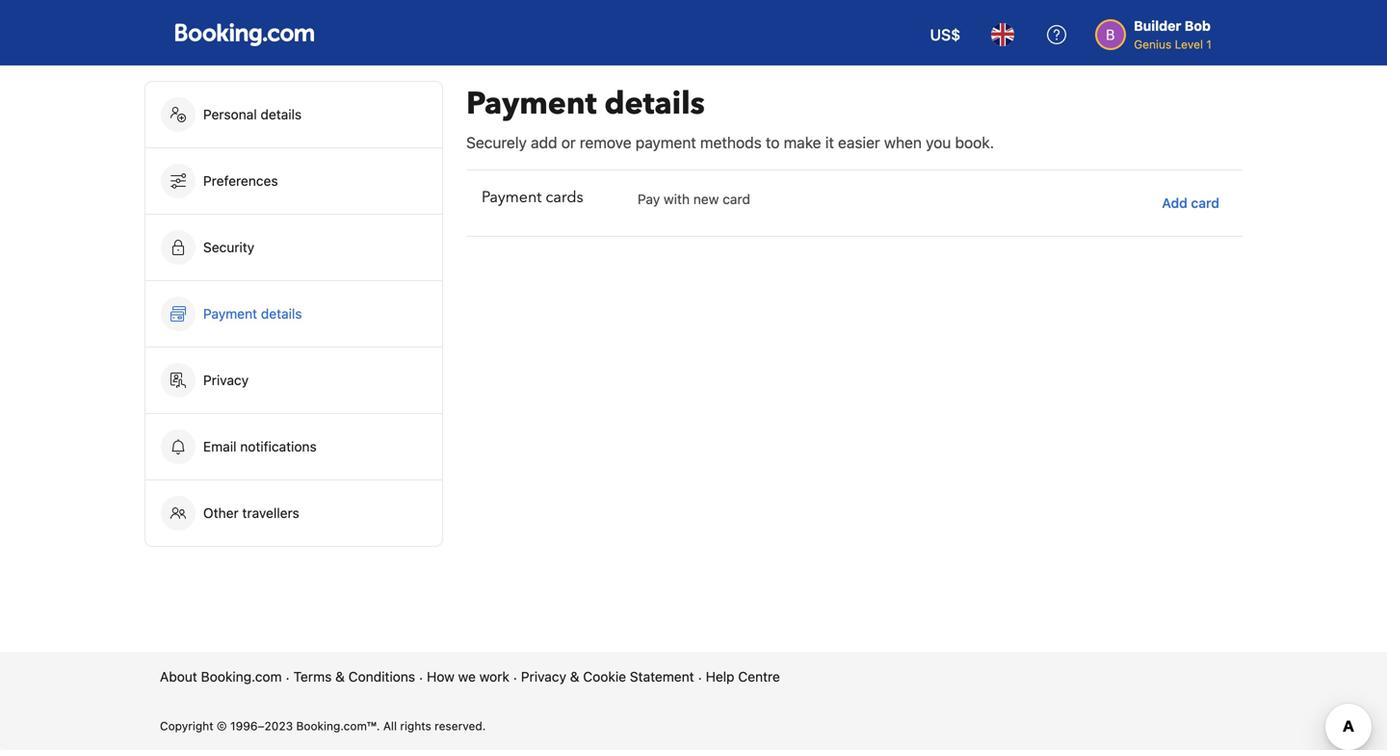 Task type: locate. For each thing, give the bounding box(es) containing it.
pay with new card
[[638, 191, 750, 207]]

1 & from the left
[[335, 669, 345, 685]]

payment inside payment details securely add or remove payment methods to make it easier when you book.
[[466, 83, 597, 125]]

& left cookie
[[570, 669, 579, 685]]

personal details link
[[145, 82, 442, 147]]

details for personal details
[[261, 106, 302, 122]]

1 vertical spatial payment
[[482, 187, 542, 208]]

0 horizontal spatial &
[[335, 669, 345, 685]]

©
[[217, 720, 227, 733]]

new
[[693, 191, 719, 207]]

& for terms
[[335, 669, 345, 685]]

cards
[[546, 187, 583, 208]]

level
[[1175, 38, 1203, 51]]

privacy for privacy
[[203, 372, 249, 388]]

payment left cards
[[482, 187, 542, 208]]

easier
[[838, 133, 880, 152]]

1996–2023
[[230, 720, 293, 733]]

payment cards
[[482, 187, 583, 208]]

1 horizontal spatial privacy
[[521, 669, 566, 685]]

& inside the privacy & cookie statement link
[[570, 669, 579, 685]]

payment for payment details securely add or remove payment methods to make it easier when you book.
[[466, 83, 597, 125]]

booking.com™.
[[296, 720, 380, 733]]

other travellers link
[[145, 481, 442, 546]]

2 & from the left
[[570, 669, 579, 685]]

about
[[160, 669, 197, 685]]

& inside terms & conditions 'link'
[[335, 669, 345, 685]]

copyright
[[160, 720, 213, 733]]

add
[[531, 133, 557, 152]]

terms & conditions link
[[293, 668, 415, 687]]

remove
[[580, 133, 631, 152]]

centre
[[738, 669, 780, 685]]

privacy & cookie statement link
[[521, 668, 694, 687]]

with
[[664, 191, 690, 207]]

to
[[766, 133, 780, 152]]

&
[[335, 669, 345, 685], [570, 669, 579, 685]]

us$ button
[[918, 12, 972, 58]]

email
[[203, 439, 236, 455]]

& for privacy
[[570, 669, 579, 685]]

or
[[561, 133, 576, 152]]

card
[[723, 191, 750, 207], [1191, 195, 1219, 211]]

details right personal
[[261, 106, 302, 122]]

security
[[203, 239, 254, 255]]

card inside dropdown button
[[1191, 195, 1219, 211]]

0 vertical spatial privacy
[[203, 372, 249, 388]]

payment
[[466, 83, 597, 125], [482, 187, 542, 208], [203, 306, 257, 322]]

personal
[[203, 106, 257, 122]]

privacy
[[203, 372, 249, 388], [521, 669, 566, 685]]

other
[[203, 505, 239, 521]]

security link
[[145, 215, 442, 280]]

details
[[604, 83, 705, 125], [261, 106, 302, 122], [261, 306, 302, 322]]

about booking.com link
[[160, 668, 282, 687]]

add card
[[1162, 195, 1219, 211]]

payment details securely add or remove payment methods to make it easier when you book.
[[466, 83, 994, 152]]

1 vertical spatial privacy
[[521, 669, 566, 685]]

1 horizontal spatial &
[[570, 669, 579, 685]]

personal details
[[203, 106, 302, 122]]

details down security link
[[261, 306, 302, 322]]

card right 'new'
[[723, 191, 750, 207]]

privacy right work on the left bottom
[[521, 669, 566, 685]]

details up payment in the top of the page
[[604, 83, 705, 125]]

securely
[[466, 133, 527, 152]]

when
[[884, 133, 922, 152]]

payment up add
[[466, 83, 597, 125]]

terms & conditions
[[293, 669, 415, 685]]

payment down security
[[203, 306, 257, 322]]

2 vertical spatial payment
[[203, 306, 257, 322]]

email notifications
[[203, 439, 317, 455]]

other travellers
[[203, 505, 299, 521]]

& right terms
[[335, 669, 345, 685]]

reserved.
[[435, 720, 486, 733]]

card right add
[[1191, 195, 1219, 211]]

0 vertical spatial payment
[[466, 83, 597, 125]]

1 horizontal spatial card
[[1191, 195, 1219, 211]]

details inside payment details securely add or remove payment methods to make it easier when you book.
[[604, 83, 705, 125]]

privacy up email
[[203, 372, 249, 388]]

details for payment details securely add or remove payment methods to make it easier when you book.
[[604, 83, 705, 125]]

0 horizontal spatial privacy
[[203, 372, 249, 388]]



Task type: describe. For each thing, give the bounding box(es) containing it.
conditions
[[348, 669, 415, 685]]

privacy & cookie statement
[[521, 669, 694, 685]]

it
[[825, 133, 834, 152]]

about booking.com
[[160, 669, 282, 685]]

notifications
[[240, 439, 317, 455]]

we
[[458, 669, 476, 685]]

payment details link
[[145, 281, 442, 347]]

travellers
[[242, 505, 299, 521]]

genius
[[1134, 38, 1172, 51]]

payment
[[636, 133, 696, 152]]

booking.com
[[201, 669, 282, 685]]

preferences link
[[145, 148, 442, 214]]

how we work
[[427, 669, 509, 685]]

1
[[1206, 38, 1212, 51]]

payment details
[[203, 306, 306, 322]]

you
[[926, 133, 951, 152]]

statement
[[630, 669, 694, 685]]

builder
[[1134, 18, 1181, 34]]

all
[[383, 720, 397, 733]]

bob
[[1185, 18, 1211, 34]]

work
[[479, 669, 509, 685]]

pay
[[638, 191, 660, 207]]

privacy link
[[145, 348, 442, 413]]

details for payment details
[[261, 306, 302, 322]]

preferences
[[203, 173, 278, 189]]

copyright © 1996–2023 booking.com™. all rights reserved.
[[160, 720, 486, 733]]

how we work link
[[427, 668, 509, 687]]

help centre
[[706, 669, 780, 685]]

help centre link
[[706, 668, 780, 687]]

add card button
[[1154, 186, 1227, 221]]

rights
[[400, 720, 431, 733]]

privacy for privacy & cookie statement
[[521, 669, 566, 685]]

help
[[706, 669, 735, 685]]

builder bob genius level 1
[[1134, 18, 1212, 51]]

email notifications link
[[145, 414, 442, 480]]

how
[[427, 669, 455, 685]]

make
[[784, 133, 821, 152]]

cookie
[[583, 669, 626, 685]]

book.
[[955, 133, 994, 152]]

terms
[[293, 669, 332, 685]]

0 horizontal spatial card
[[723, 191, 750, 207]]

payment for payment details
[[203, 306, 257, 322]]

add
[[1162, 195, 1188, 211]]

us$
[[930, 26, 961, 44]]

methods
[[700, 133, 762, 152]]

payment for payment cards
[[482, 187, 542, 208]]



Task type: vqa. For each thing, say whether or not it's contained in the screenshot.
enter your password password field
no



